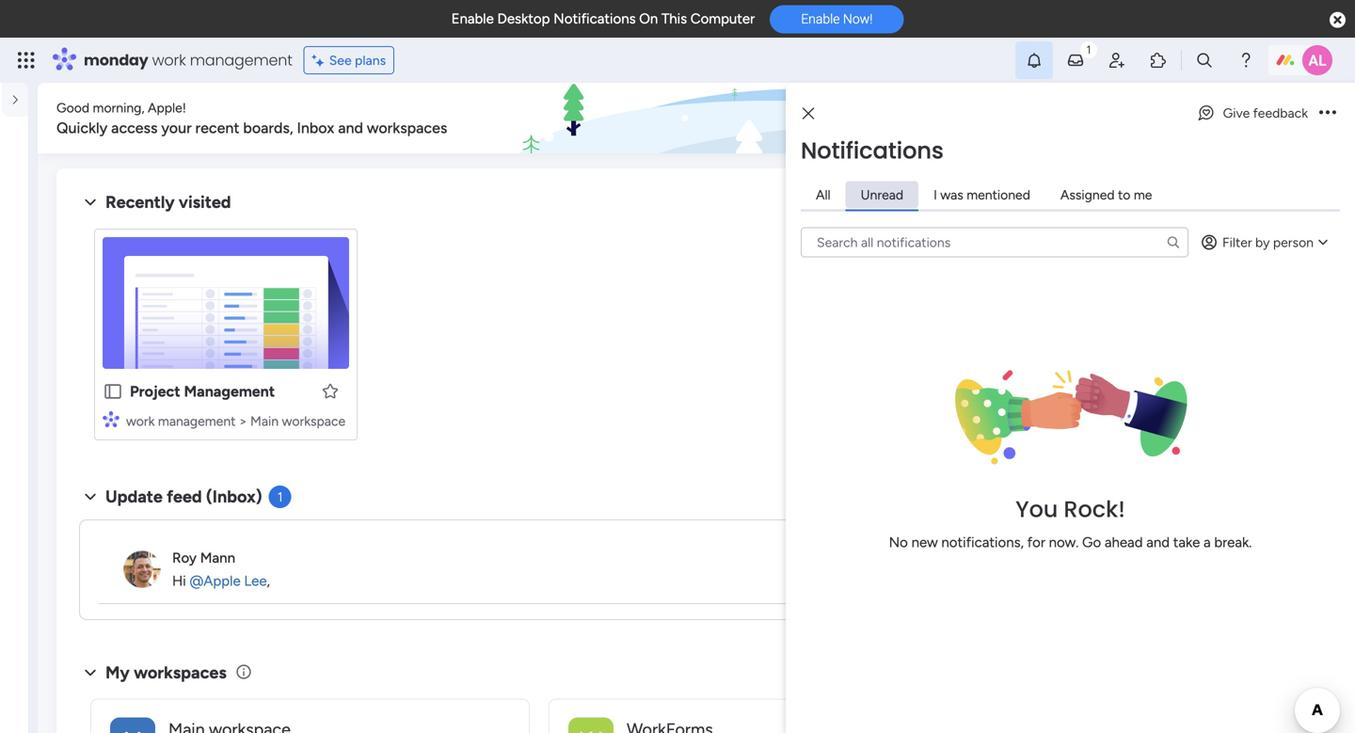 Task type: describe. For each thing, give the bounding box(es) containing it.
recently
[[105, 192, 175, 212]]

lottie animation image for lottie animation element to the right
[[512, 83, 1041, 154]]

(inbox)
[[206, 487, 262, 507]]

setup account link
[[1073, 211, 1327, 232]]

account
[[1133, 213, 1187, 229]]

invite members image
[[1108, 51, 1127, 70]]

roy mann image
[[123, 551, 161, 588]]

good morning, apple! quickly access your recent boards, inbox and workspaces
[[56, 100, 447, 137]]

give
[[1223, 105, 1250, 121]]

help image
[[1237, 51, 1256, 70]]

no
[[889, 534, 908, 551]]

search image
[[1166, 235, 1181, 250]]

recent
[[195, 119, 240, 137]]

close recently visited image
[[79, 191, 102, 214]]

and for rock!
[[1147, 534, 1170, 551]]

1
[[277, 489, 283, 505]]

on
[[639, 10, 658, 27]]

enable inside upload your photo enable desktop notifications
[[1092, 261, 1134, 277]]

notifications image
[[1025, 51, 1044, 70]]

Search all notifications search field
[[801, 227, 1189, 257]]

update
[[105, 487, 163, 507]]

enable for enable desktop notifications on this computer
[[451, 10, 494, 27]]

setup
[[1092, 213, 1130, 229]]

update feed (inbox)
[[105, 487, 262, 507]]

recently visited
[[105, 192, 231, 212]]

apple lee image
[[1303, 45, 1333, 75]]

break.
[[1214, 534, 1252, 551]]

all
[[816, 187, 831, 203]]

now!
[[843, 11, 873, 27]]

enable now!
[[801, 11, 873, 27]]

your for profile
[[1153, 182, 1187, 202]]

inbox
[[297, 119, 334, 137]]

1 horizontal spatial lottie animation element
[[512, 83, 1041, 154]]

0 horizontal spatial notifications
[[554, 10, 636, 27]]

profile
[[1191, 182, 1240, 202]]

upload
[[1092, 237, 1137, 253]]

see plans
[[329, 52, 386, 68]]

main
[[250, 413, 279, 429]]

my workspaces
[[105, 662, 227, 683]]

and for morning,
[[338, 119, 363, 137]]

v2 bolt switch image
[[1207, 108, 1218, 128]]

project
[[130, 383, 180, 400]]

workspace options image
[[13, 187, 32, 205]]

workspaces inside good morning, apple! quickly access your recent boards, inbox and workspaces
[[367, 119, 447, 137]]

close update feed (inbox) image
[[79, 486, 102, 508]]

0 vertical spatial desktop
[[497, 10, 550, 27]]

complete your profile
[[1073, 182, 1240, 202]]

filter by person
[[1223, 234, 1314, 250]]

was
[[941, 187, 964, 203]]

lottie animation image for the leftmost lottie animation element
[[0, 648, 28, 733]]

management
[[184, 383, 275, 400]]

>
[[239, 413, 247, 429]]

0 vertical spatial work
[[152, 49, 186, 71]]

quickly
[[56, 119, 108, 137]]

workspace
[[282, 413, 346, 429]]

1 vertical spatial work
[[126, 413, 155, 429]]

a
[[1204, 534, 1211, 551]]

this
[[662, 10, 687, 27]]

project management
[[130, 383, 275, 400]]

ahead
[[1105, 534, 1143, 551]]

new
[[912, 534, 938, 551]]

take
[[1173, 534, 1200, 551]]

templates image image
[[1062, 444, 1310, 574]]

upload your photo enable desktop notifications
[[1092, 237, 1276, 277]]

for
[[1027, 534, 1046, 551]]

enable desktop notifications link
[[1092, 259, 1327, 280]]

select product image
[[17, 51, 36, 70]]

go
[[1082, 534, 1101, 551]]

feed
[[167, 487, 202, 507]]

0 horizontal spatial lottie animation element
[[0, 648, 28, 733]]

roy mann
[[172, 549, 235, 566]]

feedback
[[1253, 105, 1308, 121]]



Task type: locate. For each thing, give the bounding box(es) containing it.
management
[[190, 49, 292, 71], [158, 413, 236, 429]]

apple!
[[148, 100, 186, 116]]

your
[[161, 119, 192, 137]]

you
[[1016, 494, 1058, 525]]

search everything image
[[1195, 51, 1214, 70]]

assigned
[[1061, 187, 1115, 203]]

quick
[[1222, 109, 1262, 127]]

enable now! button
[[770, 5, 904, 33]]

1 horizontal spatial desktop
[[1138, 261, 1190, 277]]

now.
[[1049, 534, 1079, 551]]

lottie animation image
[[512, 83, 1041, 154], [0, 648, 28, 733]]

notifications
[[554, 10, 636, 27], [801, 135, 944, 167], [1194, 261, 1276, 277]]

0 vertical spatial workspaces
[[367, 119, 447, 137]]

mann
[[200, 549, 235, 566]]

workspace image
[[568, 718, 614, 733]]

setup account
[[1092, 213, 1187, 229]]

and right inbox
[[338, 119, 363, 137]]

1 horizontal spatial notifications
[[801, 135, 944, 167]]

search
[[1265, 109, 1312, 127]]

1 vertical spatial and
[[1147, 534, 1170, 551]]

and left the take
[[1147, 534, 1170, 551]]

1 vertical spatial management
[[158, 413, 236, 429]]

lottie animation image up all in the right top of the page
[[512, 83, 1041, 154]]

work up the apple!
[[152, 49, 186, 71]]

0 vertical spatial notifications
[[554, 10, 636, 27]]

1 vertical spatial desktop
[[1138, 261, 1190, 277]]

0 vertical spatial lottie animation element
[[512, 83, 1041, 154]]

upload your photo link
[[1092, 235, 1327, 256]]

1 vertical spatial lottie animation element
[[0, 648, 28, 733]]

work
[[152, 49, 186, 71], [126, 413, 155, 429]]

give feedback
[[1223, 105, 1308, 121]]

workspaces right my
[[134, 662, 227, 683]]

your
[[1153, 182, 1187, 202], [1140, 237, 1169, 253]]

2 horizontal spatial notifications
[[1194, 261, 1276, 277]]

enable inside enable now! button
[[801, 11, 840, 27]]

workspace image
[[110, 718, 155, 733]]

1 horizontal spatial workspaces
[[367, 119, 447, 137]]

give feedback button
[[1189, 98, 1316, 128]]

notifications inside upload your photo enable desktop notifications
[[1194, 261, 1276, 277]]

options image
[[1320, 107, 1337, 120]]

enable
[[451, 10, 494, 27], [801, 11, 840, 27], [1092, 261, 1134, 277]]

desktop
[[497, 10, 550, 27], [1138, 261, 1190, 277]]

inbox image
[[1066, 51, 1085, 70]]

1 vertical spatial lottie animation image
[[0, 648, 28, 733]]

i
[[934, 187, 937, 203]]

your right me on the right of page
[[1153, 182, 1187, 202]]

0 vertical spatial management
[[190, 49, 292, 71]]

close my workspaces image
[[79, 661, 102, 684]]

management up good morning, apple! quickly access your recent boards, inbox and workspaces
[[190, 49, 292, 71]]

filter
[[1223, 234, 1252, 250]]

2 vertical spatial notifications
[[1194, 261, 1276, 277]]

0 horizontal spatial desktop
[[497, 10, 550, 27]]

enable for enable now!
[[801, 11, 840, 27]]

by
[[1256, 234, 1270, 250]]

mentioned
[[967, 187, 1031, 203]]

dialog
[[786, 83, 1355, 733]]

me
[[1134, 187, 1152, 203]]

your down the account at the top
[[1140, 237, 1169, 253]]

lottie animation element up all in the right top of the page
[[512, 83, 1041, 154]]

enable desktop notifications on this computer
[[451, 10, 755, 27]]

1 vertical spatial your
[[1140, 237, 1169, 253]]

to
[[1118, 187, 1131, 203]]

visited
[[179, 192, 231, 212]]

1 vertical spatial workspaces
[[134, 662, 227, 683]]

i was mentioned
[[934, 187, 1031, 203]]

desktop inside upload your photo enable desktop notifications
[[1138, 261, 1190, 277]]

filter by person button
[[1193, 227, 1340, 257]]

your for photo
[[1140, 237, 1169, 253]]

0 vertical spatial your
[[1153, 182, 1187, 202]]

lottie animation element
[[512, 83, 1041, 154], [0, 648, 28, 733]]

rock!
[[1064, 494, 1126, 525]]

photo
[[1172, 237, 1210, 253]]

public board image
[[103, 381, 123, 402]]

roy
[[172, 549, 197, 566]]

1 horizontal spatial and
[[1147, 534, 1170, 551]]

check circle image
[[1073, 214, 1085, 229]]

good
[[56, 100, 89, 116]]

lottie animation element left close my workspaces image at the left bottom
[[0, 648, 28, 733]]

0 horizontal spatial enable
[[451, 10, 494, 27]]

you rock! no new notifications, for now. go ahead and take a break.
[[889, 494, 1252, 551]]

workspaces down plans
[[367, 119, 447, 137]]

dialog containing notifications
[[786, 83, 1355, 733]]

access
[[111, 119, 158, 137]]

unread
[[861, 187, 904, 203]]

work management > main workspace
[[126, 413, 346, 429]]

add to favorites image
[[321, 382, 340, 400]]

0 horizontal spatial and
[[338, 119, 363, 137]]

1 horizontal spatial lottie animation image
[[512, 83, 1041, 154]]

1 horizontal spatial enable
[[801, 11, 840, 27]]

see plans button
[[304, 46, 394, 74]]

notifications,
[[942, 534, 1024, 551]]

monday
[[84, 49, 148, 71]]

boards,
[[243, 119, 293, 137]]

0 horizontal spatial workspaces
[[134, 662, 227, 683]]

notifications down "filter"
[[1194, 261, 1276, 277]]

computer
[[691, 10, 755, 27]]

0 vertical spatial and
[[338, 119, 363, 137]]

notifications left on
[[554, 10, 636, 27]]

apps image
[[1149, 51, 1168, 70]]

my
[[105, 662, 130, 683]]

your inside upload your photo enable desktop notifications
[[1140, 237, 1169, 253]]

quick search button
[[1192, 99, 1327, 137]]

plans
[[355, 52, 386, 68]]

and inside good morning, apple! quickly access your recent boards, inbox and workspaces
[[338, 119, 363, 137]]

work down project
[[126, 413, 155, 429]]

morning,
[[93, 100, 145, 116]]

management down project management
[[158, 413, 236, 429]]

0 vertical spatial lottie animation image
[[512, 83, 1041, 154]]

2 horizontal spatial enable
[[1092, 261, 1134, 277]]

person
[[1273, 234, 1314, 250]]

0 horizontal spatial lottie animation image
[[0, 648, 28, 733]]

and
[[338, 119, 363, 137], [1147, 534, 1170, 551]]

none search field inside dialog
[[801, 227, 1189, 257]]

1 image
[[1081, 39, 1097, 60]]

and inside 'you rock! no new notifications, for now. go ahead and take a break.'
[[1147, 534, 1170, 551]]

None search field
[[801, 227, 1189, 257]]

1 vertical spatial notifications
[[801, 135, 944, 167]]

monday work management
[[84, 49, 292, 71]]

dapulse close image
[[1330, 11, 1346, 30]]

lottie animation image left close my workspaces image at the left bottom
[[0, 648, 28, 733]]

quick search
[[1222, 109, 1312, 127]]

complete
[[1073, 182, 1148, 202]]

see
[[329, 52, 352, 68]]

assigned to me
[[1061, 187, 1152, 203]]

workspaces
[[367, 119, 447, 137], [134, 662, 227, 683]]

notifications up unread
[[801, 135, 944, 167]]



Task type: vqa. For each thing, say whether or not it's contained in the screenshot.
help button
no



